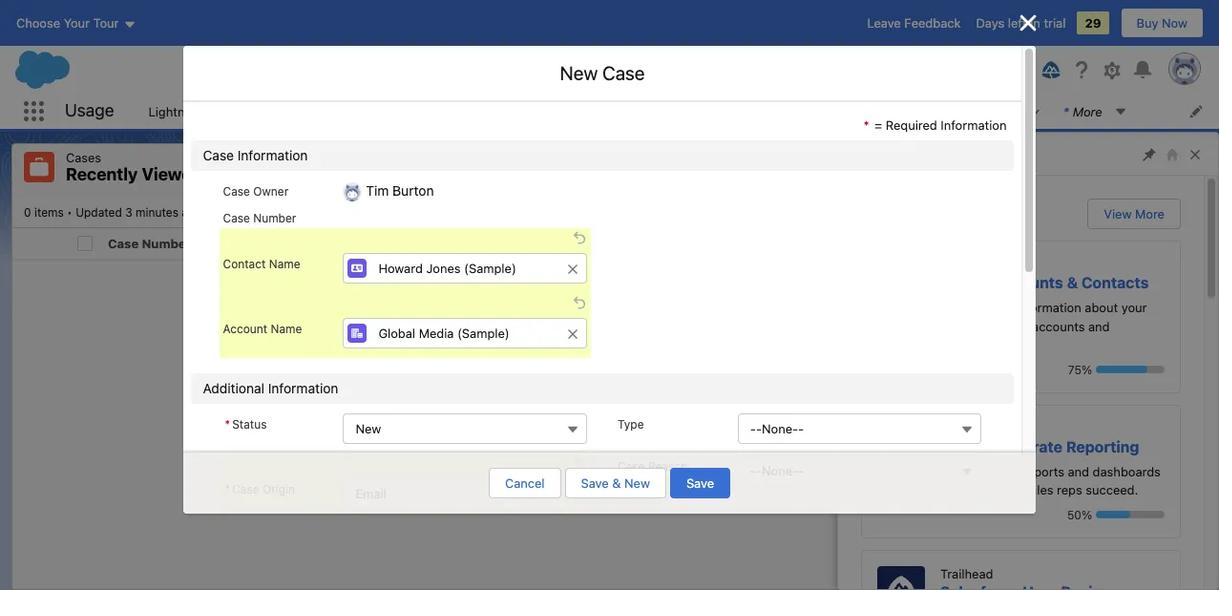 Task type: vqa. For each thing, say whether or not it's contained in the screenshot.
right the Accounts
yes



Task type: describe. For each thing, give the bounding box(es) containing it.
feedback
[[905, 15, 961, 31]]

2 vertical spatial *
[[225, 483, 230, 497]]

guidance for guidance center
[[854, 145, 919, 162]]

view more
[[1104, 206, 1165, 222]]

minutes
[[136, 205, 179, 219]]

cancel button
[[489, 468, 561, 498]]

you
[[496, 391, 518, 406]]

accurate
[[996, 438, 1063, 455]]

item number image
[[12, 228, 70, 258]]

1 vertical spatial cases
[[66, 150, 101, 165]]

days left in trial
[[976, 15, 1066, 31]]

Search Recently Viewed list view. search field
[[742, 189, 971, 219]]

start inside guidance set deliver accurate reporting start creating reports and dashboards that help your sales reps succeed.
[[941, 464, 969, 479]]

in
[[1031, 15, 1041, 31]]

1 vertical spatial status
[[232, 418, 267, 432]]

number inside button
[[142, 235, 191, 251]]

recently viewed|cases|list view element
[[11, 143, 1208, 590]]

•
[[67, 205, 72, 219]]

* for = required information
[[864, 117, 869, 133]]

29
[[1085, 15, 1102, 31]]

campaigns link
[[522, 94, 609, 129]]

alias
[[1032, 235, 1062, 251]]

* for status
[[225, 418, 230, 432]]

lightning usage link
[[137, 94, 254, 129]]

information for case information
[[238, 147, 308, 163]]

3
[[125, 205, 132, 219]]

cell inside recently viewed|cases|list view element
[[70, 228, 100, 259]]

accounts link
[[254, 94, 331, 129]]

item number element
[[12, 228, 70, 259]]

contact requests
[[729, 104, 832, 119]]

background operations
[[880, 104, 1016, 119]]

sales
[[1024, 482, 1054, 498]]

center
[[923, 145, 970, 162]]

subject element
[[313, 228, 536, 259]]

information
[[1016, 300, 1082, 315]]

Contact Name text field
[[343, 254, 587, 284]]

owner for case owner alias
[[988, 235, 1028, 251]]

Status, New button
[[343, 414, 587, 444]]

account
[[223, 322, 268, 337]]

contacts
[[1082, 274, 1149, 291]]

reports
[[1023, 464, 1065, 479]]

calendar
[[434, 104, 485, 119]]

status element
[[524, 228, 735, 259]]

case inside button
[[954, 235, 985, 251]]

reporting
[[1067, 438, 1140, 455]]

cases link
[[634, 94, 692, 129]]

buy now button
[[1121, 8, 1204, 38]]

campaigns
[[533, 104, 598, 119]]

name for contact name
[[269, 257, 300, 272]]

lightning usage
[[148, 104, 243, 119]]

now
[[1162, 15, 1188, 31]]

and for about
[[1089, 318, 1110, 334]]

save for save
[[687, 476, 714, 491]]

background operations link
[[868, 94, 1027, 129]]

you haven't viewed any cases recently. try switching list views.
[[496, 391, 723, 425]]

haven't
[[521, 391, 564, 406]]

contact for contact name
[[223, 257, 266, 272]]

deliver
[[941, 438, 992, 455]]

that
[[941, 482, 964, 498]]

* = required information
[[864, 117, 1007, 133]]

any
[[611, 391, 631, 406]]

items
[[34, 205, 64, 219]]

your inside guidance set deliver accurate reporting start creating reports and dashboards that help your sales reps succeed.
[[995, 482, 1021, 498]]

accounts inside list item
[[266, 104, 320, 119]]

0 vertical spatial &
[[1067, 274, 1078, 291]]

buy
[[1137, 15, 1159, 31]]

cases inside "you haven't viewed any cases recently. try switching list views."
[[635, 391, 670, 406]]

campaigns list item
[[522, 94, 634, 129]]

storing
[[972, 300, 1013, 315]]

leave
[[868, 15, 901, 31]]

case owner
[[223, 184, 289, 199]]

save & new button
[[565, 468, 666, 498]]

required
[[886, 117, 938, 133]]

background operations list item
[[868, 94, 1052, 129]]

case owner alias
[[954, 235, 1062, 251]]

recently viewed status
[[24, 205, 76, 219]]

0 horizontal spatial usage
[[65, 101, 114, 121]]

case up cases 'link'
[[603, 62, 645, 84]]

switching
[[563, 409, 618, 425]]

list
[[622, 409, 638, 425]]

inverse image
[[1017, 11, 1040, 34]]

contacts.
[[941, 337, 995, 352]]

account name
[[223, 322, 302, 337]]

status inside button
[[532, 235, 572, 251]]

background
[[880, 104, 949, 119]]

case owner alias button
[[946, 228, 1136, 258]]

additional information
[[203, 381, 338, 397]]

requests
[[778, 104, 832, 119]]

type
[[618, 418, 644, 432]]

=
[[875, 117, 883, 133]]

ago
[[182, 205, 202, 219]]

0 vertical spatial information
[[941, 117, 1007, 133]]

left
[[1008, 15, 1027, 31]]

viewed
[[567, 391, 608, 406]]

recently
[[66, 164, 138, 184]]

1 vertical spatial accounts
[[994, 274, 1064, 291]]

more
[[1135, 206, 1165, 222]]

case inside button
[[108, 235, 139, 251]]

change
[[1093, 159, 1137, 175]]

save button
[[670, 468, 731, 498]]



Task type: locate. For each thing, give the bounding box(es) containing it.
case owner alias element
[[946, 228, 1169, 259]]

* left =
[[864, 117, 869, 133]]

and for accurate
[[1068, 464, 1090, 479]]

guidance center
[[854, 145, 970, 162]]

status containing you haven't viewed any cases recently.
[[496, 390, 723, 427]]

recently viewed
[[66, 164, 202, 184]]

2 start from the top
[[941, 464, 969, 479]]

case down case owner
[[223, 211, 250, 226]]

cancel
[[505, 476, 545, 491]]

list containing lightning usage
[[137, 94, 1219, 129]]

owner
[[1140, 159, 1178, 175], [253, 184, 289, 199], [988, 235, 1028, 251]]

0 vertical spatial progress bar progress bar
[[1096, 366, 1165, 373]]

0 vertical spatial case number
[[223, 211, 296, 226]]

number
[[253, 211, 296, 226], [142, 235, 191, 251]]

usage inside "link"
[[206, 104, 243, 119]]

new case
[[560, 62, 645, 84]]

progress bar progress bar down succeed.
[[1096, 511, 1165, 519]]

cases up views.
[[635, 391, 670, 406]]

guidance down =
[[854, 145, 919, 162]]

0 horizontal spatial case number
[[108, 235, 191, 251]]

0 vertical spatial your
[[1122, 300, 1147, 315]]

with
[[1005, 318, 1029, 334]]

contact requests list item
[[717, 94, 868, 129]]

usage right lightning
[[206, 104, 243, 119]]

0 horizontal spatial contact
[[223, 257, 266, 272]]

0 horizontal spatial accounts
[[266, 104, 320, 119]]

name up account name
[[269, 257, 300, 272]]

1 horizontal spatial accounts
[[994, 274, 1064, 291]]

guidance up deliver
[[941, 421, 995, 436]]

information for additional information
[[268, 381, 338, 397]]

0 vertical spatial contact
[[729, 104, 775, 119]]

start storing information about your customers with accounts and contacts.
[[941, 300, 1147, 352]]

status down "additional"
[[232, 418, 267, 432]]

1 horizontal spatial guidance
[[941, 421, 995, 436]]

accounts up information
[[994, 274, 1064, 291]]

case down case information
[[223, 184, 250, 199]]

* down "additional"
[[225, 418, 230, 432]]

1 vertical spatial progress bar progress bar
[[1096, 511, 1165, 519]]

recently.
[[674, 391, 723, 406]]

guidance for guidance set deliver accurate reporting start creating reports and dashboards that help your sales reps succeed.
[[941, 421, 995, 436]]

0 horizontal spatial save
[[581, 476, 609, 491]]

start up customers at the bottom of page
[[941, 300, 969, 315]]

additional
[[203, 381, 265, 397]]

group
[[958, 58, 998, 81]]

try
[[542, 409, 560, 425]]

action element
[[1157, 228, 1207, 259]]

guidance inside guidance set deliver accurate reporting start creating reports and dashboards that help your sales reps succeed.
[[941, 421, 995, 436]]

1 vertical spatial case number
[[108, 235, 191, 251]]

1 horizontal spatial set
[[999, 421, 1018, 436]]

1 vertical spatial and
[[1068, 464, 1090, 479]]

1 save from the left
[[581, 476, 609, 491]]

0 vertical spatial *
[[864, 117, 869, 133]]

search... button
[[389, 54, 771, 85]]

display as table image
[[1021, 189, 1063, 219]]

guidance
[[854, 145, 919, 162], [941, 421, 995, 436]]

owner right change
[[1140, 159, 1178, 175]]

1 horizontal spatial contact
[[729, 104, 775, 119]]

50%
[[1068, 508, 1092, 522]]

deliver accurate reporting button
[[941, 438, 1140, 455]]

number down case owner
[[253, 211, 296, 226]]

name
[[269, 257, 300, 272], [271, 322, 302, 337]]

1 horizontal spatial case number
[[223, 211, 296, 226]]

and up reps
[[1068, 464, 1090, 479]]

calendar link
[[422, 94, 497, 129]]

search...
[[426, 62, 477, 77]]

1 vertical spatial set
[[999, 421, 1018, 436]]

0 vertical spatial cases
[[646, 104, 681, 119]]

progress bar image
[[1096, 511, 1131, 519]]

2 horizontal spatial owner
[[1140, 159, 1178, 175]]

save inside button
[[687, 476, 714, 491]]

1 vertical spatial contact
[[223, 257, 266, 272]]

1 vertical spatial &
[[612, 476, 621, 491]]

1 horizontal spatial number
[[253, 211, 296, 226]]

contact name
[[223, 257, 300, 272]]

and inside start storing information about your customers with accounts and contacts.
[[1089, 318, 1110, 334]]

2 save from the left
[[687, 476, 714, 491]]

cases image
[[24, 152, 54, 182]]

save inside button
[[581, 476, 609, 491]]

set
[[941, 274, 966, 291], [999, 421, 1018, 436]]

case
[[603, 62, 645, 84], [203, 147, 234, 163], [223, 184, 250, 199], [223, 211, 250, 226], [108, 235, 139, 251], [954, 235, 985, 251]]

1 progress bar progress bar from the top
[[1096, 366, 1165, 373]]

reps
[[1057, 482, 1083, 498]]

start up that
[[941, 464, 969, 479]]

contact up the "account"
[[223, 257, 266, 272]]

1 horizontal spatial save
[[687, 476, 714, 491]]

cell
[[70, 228, 100, 259]]

case number element
[[100, 228, 325, 259]]

view more button
[[1088, 199, 1181, 229]]

0 horizontal spatial your
[[995, 482, 1021, 498]]

status
[[532, 235, 572, 251], [232, 418, 267, 432]]

1 horizontal spatial &
[[1067, 274, 1078, 291]]

1 vertical spatial information
[[238, 147, 308, 163]]

operations
[[952, 104, 1016, 119]]

progress bar progress bar right 75%
[[1096, 366, 1165, 373]]

change owner
[[1093, 159, 1178, 175]]

subject
[[321, 235, 368, 251]]

0 horizontal spatial number
[[142, 235, 191, 251]]

0 vertical spatial owner
[[1140, 159, 1178, 175]]

0 horizontal spatial guidance
[[854, 145, 919, 162]]

usage
[[65, 101, 114, 121], [206, 104, 243, 119]]

cases
[[646, 104, 681, 119], [66, 150, 101, 165], [635, 391, 670, 406]]

case number inside the case number button
[[108, 235, 191, 251]]

information
[[941, 117, 1007, 133], [238, 147, 308, 163], [268, 381, 338, 397]]

start inside start storing information about your customers with accounts and contacts.
[[941, 300, 969, 315]]

status
[[496, 390, 723, 427]]

set inside guidance set deliver accurate reporting start creating reports and dashboards that help your sales reps succeed.
[[999, 421, 1018, 436]]

1 horizontal spatial your
[[1122, 300, 1147, 315]]

usage up recently
[[65, 101, 114, 121]]

0 items • updated 3 minutes ago
[[24, 205, 202, 219]]

save & new
[[581, 476, 650, 491]]

0 vertical spatial status
[[532, 235, 572, 251]]

case down lightning usage "link"
[[203, 147, 234, 163]]

contact
[[729, 104, 775, 119], [223, 257, 266, 272]]

* status
[[225, 418, 267, 432]]

guidance set deliver accurate reporting start creating reports and dashboards that help your sales reps succeed.
[[941, 421, 1161, 498]]

trailhead
[[941, 566, 994, 581]]

status up contact name "text field"
[[532, 235, 572, 251]]

2 vertical spatial information
[[268, 381, 338, 397]]

2 progress bar progress bar from the top
[[1096, 511, 1165, 519]]

progress bar progress bar for set up accounts & contacts
[[1096, 366, 1165, 373]]

your down creating
[[995, 482, 1021, 498]]

change owner button
[[1077, 153, 1194, 181]]

number down the minutes on the left of the page
[[142, 235, 191, 251]]

trial
[[1044, 15, 1066, 31]]

0 vertical spatial accounts
[[266, 104, 320, 119]]

set up accounts & contacts
[[941, 274, 1149, 291]]

save right save & new
[[687, 476, 714, 491]]

1 start from the top
[[941, 300, 969, 315]]

0 horizontal spatial owner
[[253, 184, 289, 199]]

2 vertical spatial cases
[[635, 391, 670, 406]]

cases right cases icon on the top of page
[[66, 150, 101, 165]]

case number down the minutes on the left of the page
[[108, 235, 191, 251]]

1 horizontal spatial usage
[[206, 104, 243, 119]]

accounts
[[1032, 318, 1085, 334]]

viewed
[[142, 164, 202, 184]]

1 horizontal spatial owner
[[988, 235, 1028, 251]]

calendar list item
[[422, 94, 522, 129]]

cases list item
[[634, 94, 717, 129]]

save for save & new
[[581, 476, 609, 491]]

list
[[137, 94, 1219, 129]]

progress bar image
[[1096, 366, 1148, 373]]

name right the "account"
[[271, 322, 302, 337]]

new inside recently viewed|cases|list view element
[[1034, 159, 1060, 175]]

contact for contact requests
[[729, 104, 775, 119]]

1 vertical spatial owner
[[253, 184, 289, 199]]

leave feedback link
[[868, 15, 961, 31]]

0 horizontal spatial set
[[941, 274, 966, 291]]

case down 3
[[108, 235, 139, 251]]

owner down case information
[[253, 184, 289, 199]]

subject button
[[313, 228, 503, 258]]

contact left requests
[[729, 104, 775, 119]]

contact inside list item
[[729, 104, 775, 119]]

0 vertical spatial guidance
[[854, 145, 919, 162]]

and down about
[[1089, 318, 1110, 334]]

1 vertical spatial name
[[271, 322, 302, 337]]

0 vertical spatial number
[[253, 211, 296, 226]]

save down 'switching'
[[581, 476, 609, 491]]

your inside start storing information about your customers with accounts and contacts.
[[1122, 300, 1147, 315]]

0 vertical spatial name
[[269, 257, 300, 272]]

& inside save & new button
[[612, 476, 621, 491]]

action image
[[1157, 228, 1207, 258]]

chatter link
[[356, 94, 422, 129]]

0 vertical spatial set
[[941, 274, 966, 291]]

case number
[[223, 211, 296, 226], [108, 235, 191, 251]]

1 vertical spatial start
[[941, 464, 969, 479]]

updated
[[76, 205, 122, 219]]

cases inside 'link'
[[646, 104, 681, 119]]

* down * status
[[225, 483, 230, 497]]

& down the type
[[612, 476, 621, 491]]

new button
[[1019, 153, 1075, 181]]

and inside guidance set deliver accurate reporting start creating reports and dashboards that help your sales reps succeed.
[[1068, 464, 1090, 479]]

views.
[[642, 409, 678, 425]]

1 vertical spatial number
[[142, 235, 191, 251]]

creating
[[972, 464, 1020, 479]]

status button
[[524, 228, 714, 258]]

case number button
[[100, 228, 292, 258]]

&
[[1067, 274, 1078, 291], [612, 476, 621, 491]]

set left up
[[941, 274, 966, 291]]

2 vertical spatial owner
[[988, 235, 1028, 251]]

owner for case owner
[[253, 184, 289, 199]]

owner for change owner
[[1140, 159, 1178, 175]]

1 vertical spatial your
[[995, 482, 1021, 498]]

progress bar progress bar for deliver accurate reporting
[[1096, 511, 1165, 519]]

accounts list item
[[254, 94, 356, 129]]

1 vertical spatial *
[[225, 418, 230, 432]]

0 horizontal spatial &
[[612, 476, 621, 491]]

help
[[967, 482, 992, 498]]

set up accounts & contacts button
[[941, 274, 1149, 291]]

Account Name text field
[[343, 318, 587, 349]]

0 vertical spatial start
[[941, 300, 969, 315]]

progress bar progress bar
[[1096, 366, 1165, 373], [1096, 511, 1165, 519]]

accounts
[[266, 104, 320, 119], [994, 274, 1064, 291]]

days
[[976, 15, 1005, 31]]

buy now
[[1137, 15, 1188, 31]]

set up the accurate
[[999, 421, 1018, 436]]

your down the contacts
[[1122, 300, 1147, 315]]

leave feedback
[[868, 15, 961, 31]]

& up information
[[1067, 274, 1078, 291]]

1 horizontal spatial status
[[532, 235, 572, 251]]

case information
[[203, 147, 308, 163]]

name for account name
[[271, 322, 302, 337]]

dashboards
[[1093, 464, 1161, 479]]

case number down case owner
[[223, 211, 296, 226]]

0 horizontal spatial status
[[232, 418, 267, 432]]

accounts up case information
[[266, 104, 320, 119]]

about
[[1085, 300, 1118, 315]]

contact requests link
[[717, 94, 843, 129]]

owner inside button
[[1140, 159, 1178, 175]]

case up up
[[954, 235, 985, 251]]

cases right campaigns list item
[[646, 104, 681, 119]]

1 vertical spatial guidance
[[941, 421, 995, 436]]

owner left 'alias'
[[988, 235, 1028, 251]]

view
[[1104, 206, 1132, 222]]

lightning
[[148, 104, 202, 119]]

succeed.
[[1086, 482, 1139, 498]]

owner inside button
[[988, 235, 1028, 251]]

0 vertical spatial and
[[1089, 318, 1110, 334]]



